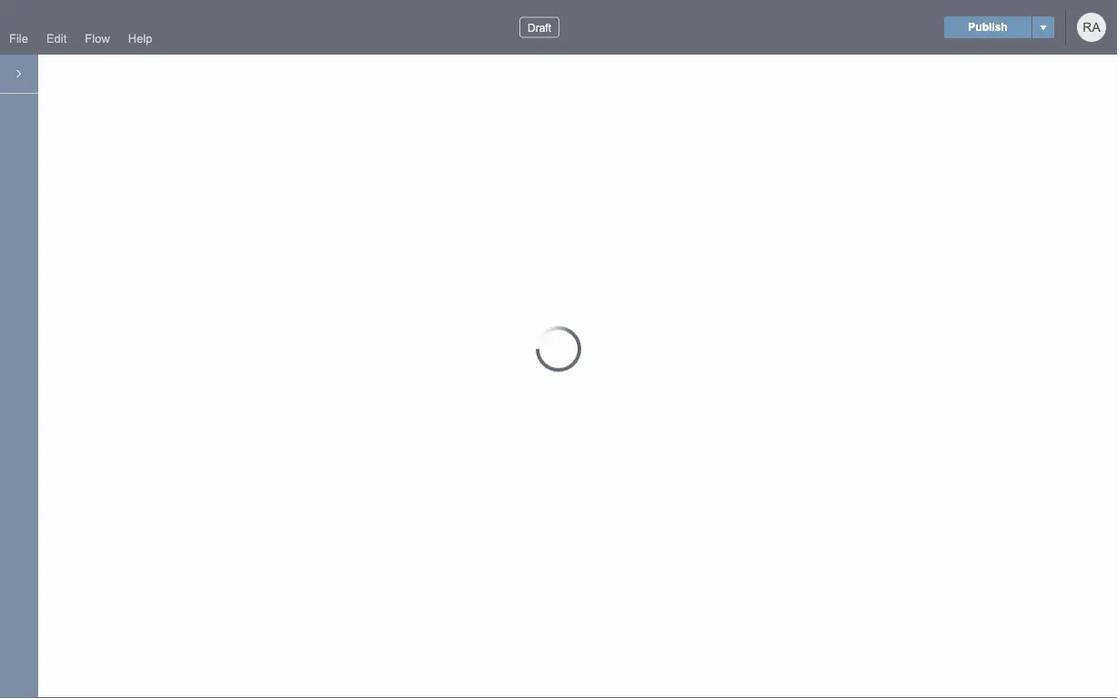 Task type: describe. For each thing, give the bounding box(es) containing it.
publish
[[969, 21, 1008, 33]]

file button
[[0, 28, 37, 55]]

draft
[[528, 21, 552, 34]]

ra button
[[1078, 13, 1107, 42]]

ra
[[1084, 20, 1101, 34]]

edit button
[[37, 28, 76, 55]]



Task type: locate. For each thing, give the bounding box(es) containing it.
help button
[[119, 28, 162, 55]]

help
[[128, 31, 153, 45]]

edit
[[46, 31, 67, 45]]

flow
[[85, 31, 110, 45]]

publish button
[[945, 16, 1032, 38]]

file
[[9, 31, 28, 45]]

flow button
[[76, 28, 119, 55]]



Task type: vqa. For each thing, say whether or not it's contained in the screenshot.
no
no



